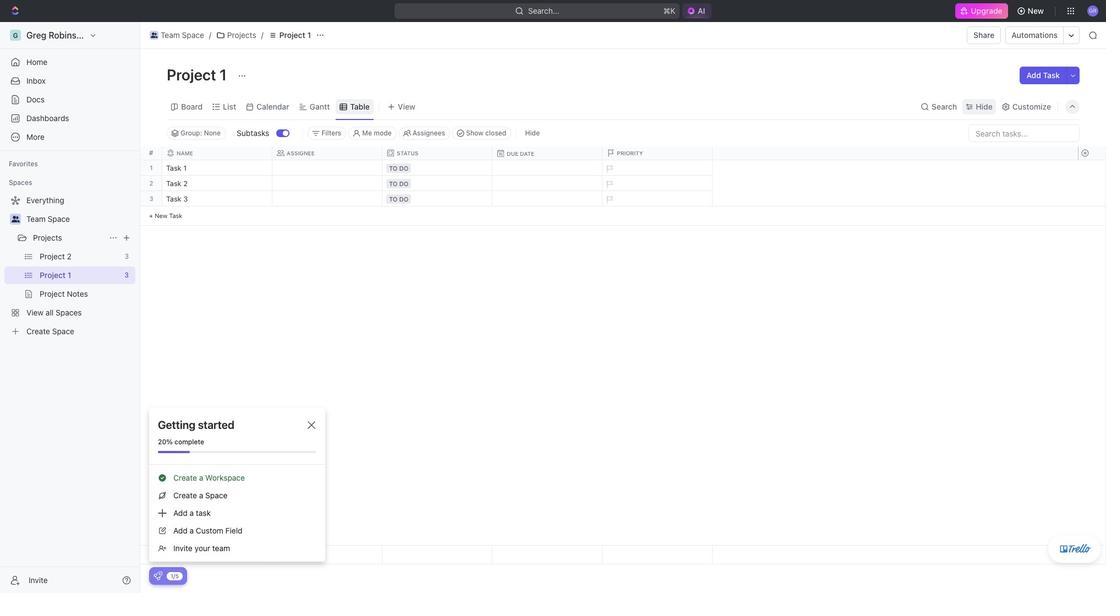 Task type: describe. For each thing, give the bounding box(es) containing it.
calendar link
[[255, 99, 289, 114]]

task 3
[[166, 194, 188, 203]]

0 vertical spatial project 1 link
[[266, 29, 314, 42]]

all
[[46, 308, 54, 317]]

1 vertical spatial project 1
[[167, 66, 230, 84]]

gr button
[[1085, 2, 1103, 20]]

new button
[[1013, 2, 1051, 20]]

project 1 inside "tree"
[[40, 270, 71, 280]]

name button
[[162, 149, 273, 157]]

priority column header
[[603, 146, 715, 160]]

started
[[198, 419, 235, 431]]

everything link
[[4, 192, 133, 209]]

press space to select this row. row containing 2
[[140, 176, 162, 191]]

1 inside the press space to select this row. row
[[183, 164, 187, 172]]

search
[[932, 102, 958, 111]]

1 inside 1 2 3
[[150, 164, 153, 171]]

1 vertical spatial team space link
[[26, 210, 133, 228]]

‎task for ‎task 1
[[166, 164, 182, 172]]

filters
[[322, 129, 342, 137]]

do for ‎task 2
[[400, 180, 409, 187]]

invite for invite
[[29, 575, 48, 585]]

add task button
[[1021, 67, 1067, 84]]

1/5
[[171, 572, 179, 579]]

space down view all spaces link
[[52, 327, 74, 336]]

notes
[[67, 289, 88, 298]]

project notes
[[40, 289, 88, 298]]

everything
[[26, 196, 64, 205]]

space right user group icon
[[182, 30, 204, 40]]

do for ‎task 1
[[400, 165, 409, 172]]

priority button
[[603, 149, 713, 157]]

0 vertical spatial projects link
[[214, 29, 259, 42]]

status button
[[383, 149, 493, 157]]

table
[[350, 102, 370, 111]]

add for add task
[[1027, 70, 1042, 80]]

hide inside dropdown button
[[977, 102, 993, 111]]

mode
[[374, 129, 392, 137]]

me mode
[[363, 129, 392, 137]]

inbox link
[[4, 72, 135, 90]]

customize
[[1013, 102, 1052, 111]]

3 inside the press space to select this row. row
[[183, 194, 188, 203]]

me mode button
[[349, 127, 397, 140]]

status column header
[[383, 146, 495, 160]]

getting started
[[158, 419, 235, 431]]

assignees button
[[399, 127, 450, 140]]

name
[[177, 150, 193, 156]]

create a space
[[173, 491, 228, 500]]

favorites button
[[4, 158, 42, 171]]

to do cell for ‎task 1
[[383, 160, 493, 175]]

assignee button
[[273, 149, 383, 157]]

3 left task 3
[[149, 195, 153, 202]]

greg
[[26, 30, 46, 40]]

home
[[26, 57, 47, 67]]

1 2 3
[[149, 164, 153, 202]]

to do for ‎task 1
[[389, 165, 409, 172]]

team
[[212, 544, 230, 553]]

project notes link
[[40, 285, 133, 303]]

complete
[[175, 438, 204, 446]]

view all spaces
[[26, 308, 82, 317]]

add a task
[[173, 508, 211, 518]]

task for add task
[[1044, 70, 1061, 80]]

new task
[[155, 212, 183, 219]]

closed
[[486, 129, 507, 137]]

dashboards link
[[4, 110, 135, 127]]

date
[[520, 150, 535, 157]]

invite your team
[[173, 544, 230, 553]]

space down create a workspace
[[205, 491, 228, 500]]

list link
[[221, 99, 236, 114]]

docs
[[26, 95, 45, 104]]

2 for 1
[[150, 180, 153, 187]]

create for create a space
[[173, 491, 197, 500]]

view all spaces link
[[4, 304, 133, 322]]

1 vertical spatial projects link
[[33, 229, 105, 247]]

g
[[13, 31, 18, 39]]

0 vertical spatial team
[[161, 30, 180, 40]]

automations button
[[1007, 27, 1064, 44]]

user group image
[[11, 216, 20, 222]]

new for new
[[1029, 6, 1045, 15]]

filters button
[[308, 127, 347, 140]]

2 / from the left
[[261, 30, 264, 40]]

invite for invite your team
[[173, 544, 193, 553]]

team inside "tree"
[[26, 214, 46, 224]]

add for add a custom field
[[173, 526, 188, 535]]

getting
[[158, 419, 196, 431]]

create a workspace
[[173, 473, 245, 482]]

none
[[204, 129, 221, 137]]

home link
[[4, 53, 135, 71]]

me
[[363, 129, 372, 137]]

set priority element for 2
[[601, 176, 618, 193]]

dropdown menu image
[[493, 546, 602, 564]]

field
[[226, 526, 243, 535]]

a for custom
[[190, 526, 194, 535]]

row group containing ‎task 1
[[162, 160, 713, 226]]

onboarding checklist button element
[[154, 572, 162, 580]]

hide button
[[963, 99, 997, 114]]

board
[[181, 102, 203, 111]]

press space to select this row. row containing 3
[[140, 191, 162, 207]]

workspace for greg robinson's workspace
[[96, 30, 142, 40]]

status
[[397, 150, 419, 156]]

gr
[[1090, 7, 1098, 14]]

due date
[[507, 150, 535, 157]]

1 inside "tree"
[[68, 270, 71, 280]]

set priority image for 2
[[601, 176, 618, 193]]

subtasks button
[[232, 124, 277, 142]]

a for task
[[190, 508, 194, 518]]

2 for ‎task
[[183, 179, 188, 188]]

due date column header
[[493, 146, 605, 160]]

automations
[[1012, 30, 1058, 40]]

greg robinson's workspace
[[26, 30, 142, 40]]

⌘k
[[664, 6, 676, 15]]

docs link
[[4, 91, 135, 108]]

add task
[[1027, 70, 1061, 80]]

group:
[[181, 129, 202, 137]]

share
[[974, 30, 995, 40]]

gantt link
[[308, 99, 330, 114]]

‎task 2
[[166, 179, 188, 188]]

‎task 1
[[166, 164, 187, 172]]

assignees
[[413, 129, 445, 137]]

assignee
[[287, 150, 315, 156]]

search button
[[918, 99, 961, 114]]

do for task 3
[[400, 196, 409, 203]]

priority
[[617, 150, 643, 156]]

3 right project 2 link
[[125, 252, 129, 260]]

1 horizontal spatial team space link
[[147, 29, 207, 42]]

customize button
[[999, 99, 1055, 114]]

add a custom field
[[173, 526, 243, 535]]

a for workspace
[[199, 473, 203, 482]]

create space link
[[4, 323, 133, 340]]

upgrade link
[[956, 3, 1009, 19]]

set priority image for 1
[[601, 161, 618, 177]]



Task type: locate. For each thing, give the bounding box(es) containing it.
to for ‎task 1
[[389, 165, 398, 172]]

1 set priority image from the top
[[601, 161, 618, 177]]

2 inside 1 2 3
[[150, 180, 153, 187]]

row group
[[140, 160, 162, 226], [162, 160, 713, 226], [1079, 160, 1106, 226]]

a
[[199, 473, 203, 482], [199, 491, 203, 500], [190, 508, 194, 518], [190, 526, 194, 535]]

view for view all spaces
[[26, 308, 44, 317]]

1 horizontal spatial invite
[[173, 544, 193, 553]]

create up create a space
[[173, 473, 197, 482]]

create inside "tree"
[[26, 327, 50, 336]]

1 horizontal spatial projects link
[[214, 29, 259, 42]]

1 vertical spatial hide
[[525, 129, 540, 137]]

view button
[[384, 99, 420, 114]]

team space link
[[147, 29, 207, 42], [26, 210, 133, 228]]

create down all
[[26, 327, 50, 336]]

3 to from the top
[[389, 196, 398, 203]]

‎task
[[166, 164, 182, 172], [166, 179, 182, 188]]

1 horizontal spatial hide
[[977, 102, 993, 111]]

2 inside "tree"
[[67, 252, 72, 261]]

row
[[162, 146, 715, 160]]

2 to do cell from the top
[[383, 176, 493, 191]]

a for space
[[199, 491, 203, 500]]

1 horizontal spatial team space
[[161, 30, 204, 40]]

press space to select this row. row containing 1
[[140, 160, 162, 176]]

create for create space
[[26, 327, 50, 336]]

2 ‎task from the top
[[166, 179, 182, 188]]

3 to do from the top
[[389, 196, 409, 203]]

1 vertical spatial to
[[389, 180, 398, 187]]

hide
[[977, 102, 993, 111], [525, 129, 540, 137]]

invite
[[173, 544, 193, 553], [29, 575, 48, 585]]

0 vertical spatial hide
[[977, 102, 993, 111]]

1 to from the top
[[389, 165, 398, 172]]

‎task down ‎task 1
[[166, 179, 182, 188]]

workspace left user group icon
[[96, 30, 142, 40]]

1 set priority element from the top
[[601, 161, 618, 177]]

new down task 3
[[155, 212, 168, 219]]

1 horizontal spatial new
[[1029, 6, 1045, 15]]

add down add a task
[[173, 526, 188, 535]]

0 horizontal spatial 2
[[67, 252, 72, 261]]

1 vertical spatial workspace
[[205, 473, 245, 482]]

list
[[223, 102, 236, 111]]

1 vertical spatial add
[[173, 508, 188, 518]]

0 horizontal spatial team space
[[26, 214, 70, 224]]

1 vertical spatial create
[[173, 473, 197, 482]]

spaces up create space link on the bottom left
[[56, 308, 82, 317]]

0 vertical spatial project 1
[[280, 30, 311, 40]]

0 vertical spatial add
[[1027, 70, 1042, 80]]

task
[[196, 508, 211, 518]]

2 left "‎task 2"
[[150, 180, 153, 187]]

‎task up "‎task 2"
[[166, 164, 182, 172]]

hide right search
[[977, 102, 993, 111]]

2 vertical spatial to
[[389, 196, 398, 203]]

set priority image
[[601, 192, 618, 208]]

new inside button
[[1029, 6, 1045, 15]]

projects inside "tree"
[[33, 233, 62, 242]]

tree
[[4, 192, 135, 340]]

2 do from the top
[[400, 180, 409, 187]]

task down "‎task 2"
[[166, 194, 182, 203]]

a left the task
[[190, 508, 194, 518]]

to do
[[389, 165, 409, 172], [389, 180, 409, 187], [389, 196, 409, 203]]

project 2
[[40, 252, 72, 261]]

task up customize
[[1044, 70, 1061, 80]]

set priority element for 1
[[601, 161, 618, 177]]

add up customize
[[1027, 70, 1042, 80]]

‎task for ‎task 2
[[166, 179, 182, 188]]

1 horizontal spatial projects
[[227, 30, 256, 40]]

new
[[1029, 6, 1045, 15], [155, 212, 168, 219]]

a up the task
[[199, 491, 203, 500]]

1 vertical spatial do
[[400, 180, 409, 187]]

press space to select this row. row containing task 3
[[162, 191, 713, 208]]

task inside button
[[1044, 70, 1061, 80]]

share button
[[968, 26, 1002, 44]]

new up "automations"
[[1029, 6, 1045, 15]]

1 vertical spatial team
[[26, 214, 46, 224]]

create for create a workspace
[[173, 473, 197, 482]]

1 ‎task from the top
[[166, 164, 182, 172]]

greg robinson's workspace, , element
[[10, 30, 21, 41]]

board link
[[179, 99, 203, 114]]

0 vertical spatial spaces
[[9, 178, 32, 187]]

view up assignees button
[[398, 102, 416, 111]]

2 horizontal spatial project 1
[[280, 30, 311, 40]]

project 2 link
[[40, 248, 120, 265]]

1 vertical spatial project 1 link
[[40, 267, 120, 284]]

20%
[[158, 438, 173, 446]]

1 vertical spatial projects
[[33, 233, 62, 242]]

hide button
[[521, 127, 545, 140]]

grid
[[140, 146, 1107, 564]]

2 vertical spatial task
[[169, 212, 183, 219]]

tree containing everything
[[4, 192, 135, 340]]

0 vertical spatial task
[[1044, 70, 1061, 80]]

1 vertical spatial invite
[[29, 575, 48, 585]]

1 row group from the left
[[140, 160, 162, 226]]

0 horizontal spatial workspace
[[96, 30, 142, 40]]

3 set priority element from the top
[[601, 192, 618, 208]]

0 horizontal spatial project 1
[[40, 270, 71, 280]]

0 vertical spatial create
[[26, 327, 50, 336]]

due date button
[[493, 150, 603, 158]]

2 vertical spatial to do
[[389, 196, 409, 203]]

3 do from the top
[[400, 196, 409, 203]]

view inside button
[[398, 102, 416, 111]]

0 vertical spatial team space link
[[147, 29, 207, 42]]

team space right user group icon
[[161, 30, 204, 40]]

space down everything link
[[48, 214, 70, 224]]

1 horizontal spatial workspace
[[205, 473, 245, 482]]

project 1 link
[[266, 29, 314, 42], [40, 267, 120, 284]]

0 horizontal spatial team
[[26, 214, 46, 224]]

0 horizontal spatial new
[[155, 212, 168, 219]]

team right user group icon
[[161, 30, 180, 40]]

ai
[[698, 6, 706, 15]]

0 vertical spatial view
[[398, 102, 416, 111]]

2 for project
[[67, 252, 72, 261]]

1 vertical spatial task
[[166, 194, 182, 203]]

1 vertical spatial team space
[[26, 214, 70, 224]]

search...
[[528, 6, 560, 15]]

calendar
[[257, 102, 289, 111]]

space
[[182, 30, 204, 40], [48, 214, 70, 224], [52, 327, 74, 336], [205, 491, 228, 500]]

0 horizontal spatial projects
[[33, 233, 62, 242]]

set priority element for 3
[[601, 192, 618, 208]]

project
[[280, 30, 306, 40], [167, 66, 216, 84], [40, 252, 65, 261], [40, 270, 66, 280], [40, 289, 65, 298]]

team space
[[161, 30, 204, 40], [26, 214, 70, 224]]

Search tasks... text field
[[970, 125, 1080, 142]]

2 inside the press space to select this row. row
[[183, 179, 188, 188]]

1
[[308, 30, 311, 40], [220, 66, 227, 84], [183, 164, 187, 172], [150, 164, 153, 171], [68, 270, 71, 280]]

add left the task
[[173, 508, 188, 518]]

create
[[26, 327, 50, 336], [173, 473, 197, 482], [173, 491, 197, 500]]

name column header
[[162, 146, 275, 160]]

view button
[[384, 94, 420, 120]]

2 to do from the top
[[389, 180, 409, 187]]

spaces down favorites button
[[9, 178, 32, 187]]

0 horizontal spatial projects link
[[33, 229, 105, 247]]

0 vertical spatial to
[[389, 165, 398, 172]]

#
[[149, 149, 153, 157]]

create space
[[26, 327, 74, 336]]

to for ‎task 2
[[389, 180, 398, 187]]

hide up "date"
[[525, 129, 540, 137]]

user group image
[[151, 32, 158, 38]]

show closed
[[466, 129, 507, 137]]

assignee column header
[[273, 146, 385, 160]]

create up add a task
[[173, 491, 197, 500]]

view
[[398, 102, 416, 111], [26, 308, 44, 317]]

press space to select this row. row containing ‎task 2
[[162, 176, 713, 193]]

0 vertical spatial workspace
[[96, 30, 142, 40]]

1 horizontal spatial project 1
[[167, 66, 230, 84]]

to do cell for ‎task 2
[[383, 176, 493, 191]]

workspace up create a space
[[205, 473, 245, 482]]

0 horizontal spatial view
[[26, 308, 44, 317]]

view left all
[[26, 308, 44, 317]]

task inside the press space to select this row. row
[[166, 194, 182, 203]]

more
[[26, 132, 45, 142]]

cell
[[273, 160, 383, 175], [493, 160, 603, 175], [273, 176, 383, 191], [493, 176, 603, 191], [273, 191, 383, 206], [493, 191, 603, 206]]

press space to select this row. row containing ‎task 1
[[162, 160, 713, 177]]

2 set priority element from the top
[[601, 176, 618, 193]]

0 horizontal spatial hide
[[525, 129, 540, 137]]

1 to do cell from the top
[[383, 160, 493, 175]]

favorites
[[9, 160, 38, 168]]

to do cell for task 3
[[383, 191, 493, 206]]

0 vertical spatial ‎task
[[166, 164, 182, 172]]

a up create a space
[[199, 473, 203, 482]]

2 set priority image from the top
[[601, 176, 618, 193]]

team space down everything
[[26, 214, 70, 224]]

0 horizontal spatial project 1 link
[[40, 267, 120, 284]]

projects
[[227, 30, 256, 40], [33, 233, 62, 242]]

2
[[183, 179, 188, 188], [150, 180, 153, 187], [67, 252, 72, 261]]

new for new task
[[155, 212, 168, 219]]

row containing name
[[162, 146, 715, 160]]

20% complete
[[158, 438, 204, 446]]

add
[[1027, 70, 1042, 80], [173, 508, 188, 518], [173, 526, 188, 535]]

team
[[161, 30, 180, 40], [26, 214, 46, 224]]

1 to do from the top
[[389, 165, 409, 172]]

1 / from the left
[[209, 30, 211, 40]]

workspace inside the sidebar navigation
[[96, 30, 142, 40]]

add inside add task button
[[1027, 70, 1042, 80]]

0 vertical spatial do
[[400, 165, 409, 172]]

0 vertical spatial team space
[[161, 30, 204, 40]]

your
[[195, 544, 210, 553]]

0 horizontal spatial invite
[[29, 575, 48, 585]]

to do cell
[[383, 160, 493, 175], [383, 176, 493, 191], [383, 191, 493, 206]]

task down task 3
[[169, 212, 183, 219]]

invite inside the sidebar navigation
[[29, 575, 48, 585]]

team space inside "tree"
[[26, 214, 70, 224]]

2 to from the top
[[389, 180, 398, 187]]

1 horizontal spatial /
[[261, 30, 264, 40]]

1 vertical spatial view
[[26, 308, 44, 317]]

a down add a task
[[190, 526, 194, 535]]

0 vertical spatial to do cell
[[383, 160, 493, 175]]

0 horizontal spatial spaces
[[9, 178, 32, 187]]

robinson's
[[49, 30, 94, 40]]

spaces
[[9, 178, 32, 187], [56, 308, 82, 317]]

1 horizontal spatial project 1 link
[[266, 29, 314, 42]]

0 vertical spatial to do
[[389, 165, 409, 172]]

1 horizontal spatial view
[[398, 102, 416, 111]]

grid containing ‎task 1
[[140, 146, 1107, 564]]

group: none
[[181, 129, 221, 137]]

row group containing 1 2 3
[[140, 160, 162, 226]]

close image
[[308, 421, 316, 429]]

3 up project notes link
[[125, 271, 129, 279]]

team right user group image
[[26, 214, 46, 224]]

2 vertical spatial do
[[400, 196, 409, 203]]

do
[[400, 165, 409, 172], [400, 180, 409, 187], [400, 196, 409, 203]]

3 down "‎task 2"
[[183, 194, 188, 203]]

to do for ‎task 2
[[389, 180, 409, 187]]

3
[[183, 194, 188, 203], [149, 195, 153, 202], [125, 252, 129, 260], [125, 271, 129, 279]]

1 horizontal spatial spaces
[[56, 308, 82, 317]]

to
[[389, 165, 398, 172], [389, 180, 398, 187], [389, 196, 398, 203]]

1 do from the top
[[400, 165, 409, 172]]

onboarding checklist button image
[[154, 572, 162, 580]]

2 vertical spatial project 1
[[40, 270, 71, 280]]

project 1
[[280, 30, 311, 40], [167, 66, 230, 84], [40, 270, 71, 280]]

subtasks
[[237, 128, 269, 138]]

custom
[[196, 526, 224, 535]]

dashboards
[[26, 113, 69, 123]]

0 vertical spatial invite
[[173, 544, 193, 553]]

2 vertical spatial to do cell
[[383, 191, 493, 206]]

2 up task 3
[[183, 179, 188, 188]]

sidebar navigation
[[0, 22, 143, 593]]

1 vertical spatial to do cell
[[383, 176, 493, 191]]

1 vertical spatial spaces
[[56, 308, 82, 317]]

set priority element
[[601, 161, 618, 177], [601, 176, 618, 193], [601, 192, 618, 208]]

2 up project notes at the left of the page
[[67, 252, 72, 261]]

hide inside button
[[525, 129, 540, 137]]

0 horizontal spatial /
[[209, 30, 211, 40]]

2 vertical spatial add
[[173, 526, 188, 535]]

2 horizontal spatial 2
[[183, 179, 188, 188]]

1 vertical spatial ‎task
[[166, 179, 182, 188]]

2 row group from the left
[[162, 160, 713, 226]]

show
[[466, 129, 484, 137]]

0 horizontal spatial team space link
[[26, 210, 133, 228]]

3 row group from the left
[[1079, 160, 1106, 226]]

add for add a task
[[173, 508, 188, 518]]

set priority image
[[601, 161, 618, 177], [601, 176, 618, 193]]

0 vertical spatial new
[[1029, 6, 1045, 15]]

1 vertical spatial to do
[[389, 180, 409, 187]]

0 vertical spatial projects
[[227, 30, 256, 40]]

1 vertical spatial new
[[155, 212, 168, 219]]

view for view
[[398, 102, 416, 111]]

show closed button
[[453, 127, 512, 140]]

workspace for create a workspace
[[205, 473, 245, 482]]

1 horizontal spatial 2
[[150, 180, 153, 187]]

task for new task
[[169, 212, 183, 219]]

due
[[507, 150, 519, 157]]

3 to do cell from the top
[[383, 191, 493, 206]]

to for task 3
[[389, 196, 398, 203]]

to do for task 3
[[389, 196, 409, 203]]

more button
[[4, 128, 135, 146]]

2 vertical spatial create
[[173, 491, 197, 500]]

press space to select this row. row
[[140, 160, 162, 176], [162, 160, 713, 177], [1079, 160, 1106, 176], [140, 176, 162, 191], [162, 176, 713, 193], [1079, 176, 1106, 191], [140, 191, 162, 207], [162, 191, 713, 208], [1079, 191, 1106, 207], [162, 546, 713, 564], [1079, 546, 1106, 564]]

view inside "tree"
[[26, 308, 44, 317]]

tree inside the sidebar navigation
[[4, 192, 135, 340]]

1 horizontal spatial team
[[161, 30, 180, 40]]

spaces inside view all spaces link
[[56, 308, 82, 317]]

table link
[[348, 99, 370, 114]]



Task type: vqa. For each thing, say whether or not it's contained in the screenshot.
tree in the left bottom of the page in the "sidebar" NAVIGATION
no



